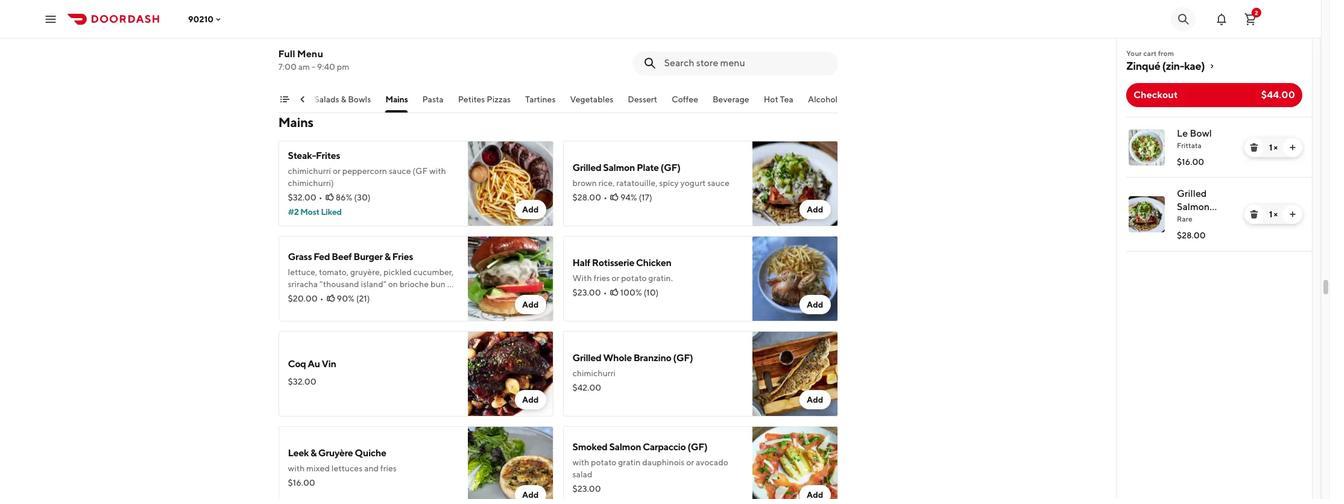 Task type: describe. For each thing, give the bounding box(es) containing it.
half
[[572, 257, 590, 269]]

burger
[[353, 251, 383, 263]]

grass
[[288, 251, 312, 263]]

coffee button
[[672, 93, 698, 113]]

beverage button
[[713, 93, 749, 113]]

add button for grilled salmon plate (gf)
[[799, 200, 831, 219]]

100% (10)
[[620, 288, 659, 298]]

86%
[[336, 193, 352, 203]]

zinqué
[[1126, 60, 1160, 72]]

$23.00 •
[[572, 288, 607, 298]]

grilled for grilled salmon plate (gf) brown rice, ratatouille, spicy yogurt sauce
[[572, 162, 601, 174]]

show menu categories image
[[279, 95, 289, 104]]

bowls
[[348, 95, 371, 104]]

$16.00 inside fresh tomato, mozzarella, basil $16.00
[[288, 46, 315, 55]]

coffee
[[672, 95, 698, 104]]

90210 button
[[188, 14, 223, 24]]

fed
[[314, 251, 330, 263]]

beverage
[[713, 95, 749, 104]]

"thousand
[[320, 280, 359, 289]]

open menu image
[[43, 12, 58, 26]]

alcohol button
[[808, 93, 838, 113]]

1 for grilled salmon plate (gf)
[[1269, 210, 1272, 219]]

90%
[[337, 294, 354, 304]]

cucumber,
[[413, 268, 454, 277]]

cart
[[1143, 49, 1157, 58]]

your
[[1126, 49, 1142, 58]]

lettuces
[[331, 464, 363, 474]]

grilled for grilled whole branzino (gf) chimichurri $42.00
[[572, 353, 601, 364]]

× for le bowl
[[1274, 143, 1278, 153]]

zinqué (zin-kae) link
[[1126, 59, 1302, 74]]

tomato, inside grass fed beef burger & fries lettuce, tomato, gruyère, pickled cucumber, sriracha "thousand island" on brioche bun or in a bowl
[[319, 268, 349, 277]]

with for smoked salmon carpaccio (gf)
[[572, 458, 589, 468]]

list containing le bowl
[[1117, 117, 1312, 252]]

petites pizzas
[[458, 95, 511, 104]]

pm
[[337, 62, 349, 72]]

plate for grilled salmon plate (gf) brown rice, ratatouille, spicy yogurt sauce
[[637, 162, 659, 174]]

remove item from cart image for le bowl
[[1249, 143, 1259, 153]]

smoked salmon carpaccio (gf) with potato gratin dauphinois or avocado salad $23.00
[[572, 442, 728, 494]]

chimichurri)
[[288, 178, 334, 188]]

fries inside leek & gruyère quiche with mixed lettuces and fries $16.00
[[380, 464, 397, 474]]

86% (30)
[[336, 193, 371, 203]]

scroll menu navigation left image
[[298, 95, 307, 104]]

add for grilled salmon plate (gf)
[[807, 205, 823, 215]]

your cart from
[[1126, 49, 1174, 58]]

-
[[312, 62, 315, 72]]

grilled whole branzino (gf) image
[[752, 332, 838, 417]]

$20.00
[[288, 294, 318, 304]]

on
[[388, 280, 398, 289]]

dessert button
[[628, 93, 657, 113]]

9:40
[[317, 62, 335, 72]]

and
[[364, 464, 379, 474]]

1 horizontal spatial grilled salmon plate (gf) image
[[1129, 197, 1165, 233]]

sauce inside "steak-frites chimichurri or peppercorn sauce (gf with chimichurri)"
[[389, 166, 411, 176]]

coq au vin
[[288, 359, 336, 370]]

menu
[[297, 48, 323, 60]]

mixed
[[306, 464, 330, 474]]

(gf) for smoked salmon carpaccio (gf) with potato gratin dauphinois or avocado salad $23.00
[[688, 442, 708, 453]]

salmon for grilled salmon plate (gf) brown rice, ratatouille, spicy yogurt sauce
[[603, 162, 635, 174]]

0 horizontal spatial grilled salmon plate (gf) image
[[752, 141, 838, 227]]

mozzarella,
[[340, 31, 383, 41]]

vegetables
[[570, 95, 613, 104]]

#2
[[288, 207, 299, 217]]

notification bell image
[[1214, 12, 1229, 26]]

or inside grass fed beef burger & fries lettuce, tomato, gruyère, pickled cucumber, sriracha "thousand island" on brioche bun or in a bowl
[[447, 280, 455, 289]]

(17)
[[639, 193, 652, 203]]

add button for coq au vin
[[515, 391, 546, 410]]

zinqué (zin-kae)
[[1126, 60, 1205, 72]]

add for grilled whole branzino (gf)
[[807, 396, 823, 405]]

pasta button
[[422, 93, 444, 113]]

(10)
[[644, 288, 659, 298]]

or inside the smoked salmon carpaccio (gf) with potato gratin dauphinois or avocado salad $23.00
[[686, 458, 694, 468]]

hot tea
[[764, 95, 793, 104]]

1 for le bowl
[[1269, 143, 1272, 153]]

salmon for grilled salmon plate (gf)
[[1177, 201, 1210, 213]]

chimichurri inside "steak-frites chimichurri or peppercorn sauce (gf with chimichurri)"
[[288, 166, 331, 176]]

grilled whole branzino (gf) chimichurri $42.00
[[572, 353, 693, 393]]

hot
[[764, 95, 778, 104]]

full
[[278, 48, 295, 60]]

94% (17)
[[620, 193, 652, 203]]

grilled salmon plate (gf) brown rice, ratatouille, spicy yogurt sauce
[[572, 162, 729, 188]]

rice,
[[598, 178, 615, 188]]

bowl
[[303, 292, 321, 301]]

$28.00 •
[[572, 193, 607, 203]]

$16.00 inside list
[[1177, 157, 1204, 167]]

add button for half rotisserie chicken
[[799, 295, 831, 315]]

remove item from cart image for grilled salmon plate (gf)
[[1249, 210, 1259, 219]]

hot tea button
[[764, 93, 793, 113]]

plate for grilled salmon plate (gf)
[[1177, 215, 1200, 226]]

add for grass fed beef burger & fries
[[522, 300, 539, 310]]

carpaccio
[[643, 442, 686, 453]]

94%
[[620, 193, 637, 203]]

0 horizontal spatial mains
[[278, 115, 313, 130]]

tomato, inside fresh tomato, mozzarella, basil $16.00
[[309, 31, 338, 41]]

1 $23.00 from the top
[[572, 288, 601, 298]]

$28.00 for $28.00 •
[[572, 193, 601, 203]]

petites pizzas button
[[458, 93, 511, 113]]

half rotisserie chicken image
[[752, 236, 838, 322]]

$32.00 for $32.00 •
[[288, 193, 316, 203]]

salads & bowls
[[314, 95, 371, 104]]

coq
[[288, 359, 306, 370]]

add one to cart image
[[1288, 210, 1298, 219]]

& for gruyère
[[310, 448, 317, 459]]

bun
[[430, 280, 445, 289]]

branzino
[[633, 353, 671, 364]]

100%
[[620, 288, 642, 298]]

potato inside half rotisserie chicken with fries or potato gratin.
[[621, 274, 647, 283]]

frites
[[316, 150, 340, 162]]

alcohol
[[808, 95, 838, 104]]

(21)
[[356, 294, 370, 304]]

with inside "steak-frites chimichurri or peppercorn sauce (gf with chimichurri)"
[[429, 166, 446, 176]]

• for steak-frites
[[319, 193, 322, 203]]

vin
[[322, 359, 336, 370]]

2
[[1255, 9, 1258, 16]]

1 × for le bowl
[[1269, 143, 1278, 153]]

$16.00 inside leek & gruyère quiche with mixed lettuces and fries $16.00
[[288, 479, 315, 488]]

steak frites image
[[468, 141, 553, 227]]

bowl
[[1190, 128, 1212, 139]]

Item Search search field
[[664, 57, 828, 70]]



Task type: vqa. For each thing, say whether or not it's contained in the screenshot.
potato within Smoked Salmon Carpaccio (GF) with potato gratin dauphinois or avocado salad $23.00
yes



Task type: locate. For each thing, give the bounding box(es) containing it.
(30)
[[354, 193, 371, 203]]

grilled salmon plate (gf) image
[[752, 141, 838, 227], [1129, 197, 1165, 233]]

0 vertical spatial ×
[[1274, 143, 1278, 153]]

2 × from the top
[[1274, 210, 1278, 219]]

0 vertical spatial remove item from cart image
[[1249, 143, 1259, 153]]

grilled up the $42.00 on the bottom left
[[572, 353, 601, 364]]

liked
[[321, 207, 342, 217]]

2 horizontal spatial &
[[384, 251, 391, 263]]

fries up $23.00 •
[[594, 274, 610, 283]]

1 vertical spatial plate
[[1177, 215, 1200, 226]]

(gf) up avocado
[[688, 442, 708, 453]]

1 × from the top
[[1274, 143, 1278, 153]]

1 horizontal spatial plate
[[1177, 215, 1200, 226]]

1 × left add one to cart image
[[1269, 210, 1278, 219]]

& inside leek & gruyère quiche with mixed lettuces and fries $16.00
[[310, 448, 317, 459]]

2 $23.00 from the top
[[572, 485, 601, 494]]

fresh tomato, mozzarella, basil $16.00
[[288, 31, 403, 55]]

salmon up gratin
[[609, 442, 641, 453]]

sauce
[[389, 166, 411, 176], [707, 178, 729, 188]]

1 horizontal spatial with
[[429, 166, 446, 176]]

0 vertical spatial plate
[[637, 162, 659, 174]]

× left add one to cart icon
[[1274, 143, 1278, 153]]

0 vertical spatial sauce
[[389, 166, 411, 176]]

gratin
[[618, 458, 641, 468]]

1 1 × from the top
[[1269, 143, 1278, 153]]

& for bowls
[[341, 95, 346, 104]]

1 vertical spatial $28.00
[[1177, 231, 1206, 241]]

1 horizontal spatial $28.00
[[1177, 231, 1206, 241]]

& right leek
[[310, 448, 317, 459]]

sriracha
[[288, 280, 318, 289]]

(gf) inside the smoked salmon carpaccio (gf) with potato gratin dauphinois or avocado salad $23.00
[[688, 442, 708, 453]]

basil
[[385, 31, 403, 41]]

1
[[1269, 143, 1272, 153], [1269, 210, 1272, 219]]

caprese salad (v, gf) image
[[468, 0, 553, 80]]

1 1 from the top
[[1269, 143, 1272, 153]]

chicken
[[636, 257, 671, 269]]

1 vertical spatial mains
[[278, 115, 313, 130]]

dauphinois
[[642, 458, 685, 468]]

with right (gf
[[429, 166, 446, 176]]

tomato, up menu
[[309, 31, 338, 41]]

1 remove item from cart image from the top
[[1249, 143, 1259, 153]]

potato
[[621, 274, 647, 283], [591, 458, 616, 468]]

1 vertical spatial tomato,
[[319, 268, 349, 277]]

gruyère
[[318, 448, 353, 459]]

le bowl frittata
[[1177, 128, 1212, 150]]

(zin-
[[1162, 60, 1184, 72]]

× left add one to cart image
[[1274, 210, 1278, 219]]

grass fed beef burger & fries image
[[468, 236, 553, 322]]

• up #2 most liked
[[319, 193, 322, 203]]

1 × left add one to cart icon
[[1269, 143, 1278, 153]]

1 horizontal spatial chimichurri
[[572, 369, 616, 379]]

potato inside the smoked salmon carpaccio (gf) with potato gratin dauphinois or avocado salad $23.00
[[591, 458, 616, 468]]

salads
[[314, 95, 339, 104]]

1 vertical spatial $32.00
[[288, 377, 316, 387]]

fries
[[392, 251, 413, 263]]

brown
[[572, 178, 597, 188]]

0 horizontal spatial with
[[288, 464, 305, 474]]

0 vertical spatial $23.00
[[572, 288, 601, 298]]

leek
[[288, 448, 309, 459]]

quiche
[[355, 448, 386, 459]]

in
[[288, 292, 295, 301]]

2 $32.00 from the top
[[288, 377, 316, 387]]

or inside half rotisserie chicken with fries or potato gratin.
[[612, 274, 619, 283]]

grilled inside grilled salmon plate (gf) brown rice, ratatouille, spicy yogurt sauce
[[572, 162, 601, 174]]

1 left add one to cart image
[[1269, 210, 1272, 219]]

peppercorn
[[342, 166, 387, 176]]

sauce right the yogurt on the right of page
[[707, 178, 729, 188]]

$16.00 down frittata
[[1177, 157, 1204, 167]]

0 vertical spatial $16.00
[[288, 46, 315, 55]]

90210
[[188, 14, 214, 24]]

1 vertical spatial remove item from cart image
[[1249, 210, 1259, 219]]

90% (21)
[[337, 294, 370, 304]]

plate inside grilled salmon plate (gf) brown rice, ratatouille, spicy yogurt sauce
[[637, 162, 659, 174]]

rare
[[1177, 215, 1192, 224]]

0 vertical spatial $32.00
[[288, 193, 316, 203]]

& inside button
[[341, 95, 346, 104]]

tartines
[[525, 95, 556, 104]]

spicy
[[659, 178, 679, 188]]

tomato, up "thousand
[[319, 268, 349, 277]]

remove item from cart image left add one to cart icon
[[1249, 143, 1259, 153]]

frittata
[[1177, 141, 1202, 150]]

2 vertical spatial &
[[310, 448, 317, 459]]

1 × for grilled salmon plate (gf)
[[1269, 210, 1278, 219]]

gratin.
[[648, 274, 673, 283]]

0 vertical spatial salmon
[[603, 162, 635, 174]]

salmon for smoked salmon carpaccio (gf) with potato gratin dauphinois or avocado salad $23.00
[[609, 442, 641, 453]]

rotisserie
[[592, 257, 634, 269]]

• left 100%
[[603, 288, 607, 298]]

0 vertical spatial fries
[[594, 274, 610, 283]]

& left bowls
[[341, 95, 346, 104]]

or left avocado
[[686, 458, 694, 468]]

$23.00 inside the smoked salmon carpaccio (gf) with potato gratin dauphinois or avocado salad $23.00
[[572, 485, 601, 494]]

2 1 from the top
[[1269, 210, 1272, 219]]

plate
[[637, 162, 659, 174], [1177, 215, 1200, 226]]

2 items, open order cart image
[[1243, 12, 1258, 26]]

or right bun
[[447, 280, 455, 289]]

grilled inside 'grilled salmon plate (gf)'
[[1177, 188, 1207, 200]]

whole
[[603, 353, 632, 364]]

sauce inside grilled salmon plate (gf) brown rice, ratatouille, spicy yogurt sauce
[[707, 178, 729, 188]]

salmon up rare on the right top of the page
[[1177, 201, 1210, 213]]

& left fries
[[384, 251, 391, 263]]

0 horizontal spatial plate
[[637, 162, 659, 174]]

yogurt
[[680, 178, 706, 188]]

1 horizontal spatial mains
[[385, 95, 408, 104]]

1 vertical spatial sauce
[[707, 178, 729, 188]]

am
[[298, 62, 310, 72]]

0 vertical spatial $28.00
[[572, 193, 601, 203]]

smoked salmon carpaccio (gf) image
[[752, 427, 838, 500]]

chimichurri inside grilled whole branzino (gf) chimichurri $42.00
[[572, 369, 616, 379]]

a
[[297, 292, 301, 301]]

$28.00 for $28.00
[[1177, 231, 1206, 241]]

2 1 × from the top
[[1269, 210, 1278, 219]]

$28.00
[[572, 193, 601, 203], [1177, 231, 1206, 241]]

(gf) inside grilled salmon plate (gf) brown rice, ratatouille, spicy yogurt sauce
[[661, 162, 681, 174]]

coq au vin image
[[468, 332, 553, 417]]

sauce left (gf
[[389, 166, 411, 176]]

& inside grass fed beef burger & fries lettuce, tomato, gruyère, pickled cucumber, sriracha "thousand island" on brioche bun or in a bowl
[[384, 251, 391, 263]]

1 horizontal spatial fries
[[594, 274, 610, 283]]

steak-
[[288, 150, 316, 162]]

0 horizontal spatial sauce
[[389, 166, 411, 176]]

mains left pasta
[[385, 95, 408, 104]]

1 horizontal spatial potato
[[621, 274, 647, 283]]

$16.00 down fresh
[[288, 46, 315, 55]]

half rotisserie chicken with fries or potato gratin.
[[572, 257, 673, 283]]

(gf) for grilled salmon plate (gf) brown rice, ratatouille, spicy yogurt sauce
[[661, 162, 681, 174]]

add button for grilled whole branzino (gf)
[[799, 391, 831, 410]]

$16.00 down mixed
[[288, 479, 315, 488]]

salmon inside 'grilled salmon plate (gf)'
[[1177, 201, 1210, 213]]

0 vertical spatial 1 ×
[[1269, 143, 1278, 153]]

add for steak-frites
[[522, 205, 539, 215]]

beef
[[332, 251, 352, 263]]

$42.00
[[572, 383, 601, 393]]

grass fed beef burger & fries lettuce, tomato, gruyère, pickled cucumber, sriracha "thousand island" on brioche bun or in a bowl
[[288, 251, 455, 301]]

salad
[[572, 470, 592, 480]]

potato down smoked
[[591, 458, 616, 468]]

$32.00
[[288, 193, 316, 203], [288, 377, 316, 387]]

$16.00
[[288, 46, 315, 55], [1177, 157, 1204, 167], [288, 479, 315, 488]]

2 horizontal spatial with
[[572, 458, 589, 468]]

potato up 100%
[[621, 274, 647, 283]]

1 vertical spatial grilled
[[1177, 188, 1207, 200]]

$32.00 for $32.00
[[288, 377, 316, 387]]

salads & bowls button
[[314, 93, 371, 113]]

full menu 7:00 am - 9:40 pm
[[278, 48, 349, 72]]

island"
[[361, 280, 386, 289]]

#2 most liked
[[288, 207, 342, 217]]

tea
[[780, 95, 793, 104]]

0 vertical spatial tomato,
[[309, 31, 338, 41]]

or inside "steak-frites chimichurri or peppercorn sauce (gf with chimichurri)"
[[333, 166, 341, 176]]

grilled salmon plate (gf)
[[1177, 188, 1222, 226]]

checkout
[[1134, 89, 1178, 101]]

grilled up rare on the right top of the page
[[1177, 188, 1207, 200]]

• for grilled salmon plate (gf)
[[604, 193, 607, 203]]

brioche
[[400, 280, 429, 289]]

0 vertical spatial potato
[[621, 274, 647, 283]]

1 vertical spatial 1 ×
[[1269, 210, 1278, 219]]

(gf) for grilled salmon plate (gf)
[[1202, 215, 1222, 226]]

$32.00 up most in the left top of the page
[[288, 193, 316, 203]]

petites
[[458, 95, 485, 104]]

1 vertical spatial &
[[384, 251, 391, 263]]

add button for steak-frites
[[515, 200, 546, 219]]

(gf) inside 'grilled salmon plate (gf)'
[[1202, 215, 1222, 226]]

grilled for grilled salmon plate (gf)
[[1177, 188, 1207, 200]]

× for grilled salmon plate (gf)
[[1274, 210, 1278, 219]]

×
[[1274, 143, 1278, 153], [1274, 210, 1278, 219]]

list
[[1117, 117, 1312, 252]]

leek & gruyère quiche image
[[468, 427, 553, 500]]

1 vertical spatial potato
[[591, 458, 616, 468]]

with down leek
[[288, 464, 305, 474]]

0 horizontal spatial chimichurri
[[288, 166, 331, 176]]

grilled up brown
[[572, 162, 601, 174]]

$28.00 down brown
[[572, 193, 601, 203]]

0 horizontal spatial fries
[[380, 464, 397, 474]]

0 vertical spatial mains
[[385, 95, 408, 104]]

with inside leek & gruyère quiche with mixed lettuces and fries $16.00
[[288, 464, 305, 474]]

(gf) for grilled whole branzino (gf) chimichurri $42.00
[[673, 353, 693, 364]]

chimichurri up "chimichurri)" on the top left of the page
[[288, 166, 331, 176]]

salmon inside the smoked salmon carpaccio (gf) with potato gratin dauphinois or avocado salad $23.00
[[609, 442, 641, 453]]

add one to cart image
[[1288, 143, 1298, 153]]

add for half rotisserie chicken
[[807, 300, 823, 310]]

salmon inside grilled salmon plate (gf) brown rice, ratatouille, spicy yogurt sauce
[[603, 162, 635, 174]]

le bowl image
[[1129, 130, 1165, 166]]

0 vertical spatial chimichurri
[[288, 166, 331, 176]]

2 vertical spatial salmon
[[609, 442, 641, 453]]

$23.00 down salad
[[572, 485, 601, 494]]

with inside the smoked salmon carpaccio (gf) with potato gratin dauphinois or avocado salad $23.00
[[572, 458, 589, 468]]

remove item from cart image
[[1249, 143, 1259, 153], [1249, 210, 1259, 219]]

2 button
[[1238, 7, 1263, 31]]

pickled
[[383, 268, 412, 277]]

plate inside 'grilled salmon plate (gf)'
[[1177, 215, 1200, 226]]

$32.00 •
[[288, 193, 322, 203]]

mains down scroll menu navigation left image
[[278, 115, 313, 130]]

(gf) right rare on the right top of the page
[[1202, 215, 1222, 226]]

or down rotisserie
[[612, 274, 619, 283]]

0 vertical spatial &
[[341, 95, 346, 104]]

(gf) inside grilled whole branzino (gf) chimichurri $42.00
[[673, 353, 693, 364]]

0 vertical spatial grilled
[[572, 162, 601, 174]]

1 ×
[[1269, 143, 1278, 153], [1269, 210, 1278, 219]]

fresh
[[288, 31, 307, 41]]

1 horizontal spatial &
[[341, 95, 346, 104]]

chimichurri
[[288, 166, 331, 176], [572, 369, 616, 379]]

$28.00 down rare on the right top of the page
[[1177, 231, 1206, 241]]

$23.00 down with
[[572, 288, 601, 298]]

1 vertical spatial $16.00
[[1177, 157, 1204, 167]]

1 vertical spatial 1
[[1269, 210, 1272, 219]]

salmon up the rice, in the top left of the page
[[603, 162, 635, 174]]

• for half rotisserie chicken
[[603, 288, 607, 298]]

smoked
[[572, 442, 608, 453]]

fries
[[594, 274, 610, 283], [380, 464, 397, 474]]

grilled inside grilled whole branzino (gf) chimichurri $42.00
[[572, 353, 601, 364]]

(gf
[[413, 166, 428, 176]]

fries inside half rotisserie chicken with fries or potato gratin.
[[594, 274, 610, 283]]

or down frites
[[333, 166, 341, 176]]

$44.00
[[1261, 89, 1295, 101]]

0 horizontal spatial potato
[[591, 458, 616, 468]]

tomato,
[[309, 31, 338, 41], [319, 268, 349, 277]]

1 horizontal spatial sauce
[[707, 178, 729, 188]]

0 horizontal spatial $28.00
[[572, 193, 601, 203]]

fries right and
[[380, 464, 397, 474]]

2 vertical spatial grilled
[[572, 353, 601, 364]]

1 vertical spatial salmon
[[1177, 201, 1210, 213]]

0 horizontal spatial &
[[310, 448, 317, 459]]

add for coq au vin
[[522, 396, 539, 405]]

1 vertical spatial fries
[[380, 464, 397, 474]]

$23.00
[[572, 288, 601, 298], [572, 485, 601, 494]]

1 $32.00 from the top
[[288, 193, 316, 203]]

$32.00 down coq
[[288, 377, 316, 387]]

1 vertical spatial chimichurri
[[572, 369, 616, 379]]

(gf) up spicy
[[661, 162, 681, 174]]

tartines button
[[525, 93, 556, 113]]

• for grass fed beef burger & fries
[[320, 294, 324, 304]]

7:00
[[278, 62, 297, 72]]

le
[[1177, 128, 1188, 139]]

with for leek & gruyère quiche
[[288, 464, 305, 474]]

with up salad
[[572, 458, 589, 468]]

kae)
[[1184, 60, 1205, 72]]

0 vertical spatial 1
[[1269, 143, 1272, 153]]

• down the rice, in the top left of the page
[[604, 193, 607, 203]]

au
[[308, 359, 320, 370]]

chimichurri up the $42.00 on the bottom left
[[572, 369, 616, 379]]

• right $20.00
[[320, 294, 324, 304]]

remove item from cart image left add one to cart image
[[1249, 210, 1259, 219]]

lettuce,
[[288, 268, 317, 277]]

2 remove item from cart image from the top
[[1249, 210, 1259, 219]]

1 vertical spatial ×
[[1274, 210, 1278, 219]]

2 vertical spatial $16.00
[[288, 479, 315, 488]]

add button for grass fed beef burger & fries
[[515, 295, 546, 315]]

1 left add one to cart icon
[[1269, 143, 1272, 153]]

1 vertical spatial $23.00
[[572, 485, 601, 494]]

(gf) right branzino
[[673, 353, 693, 364]]



